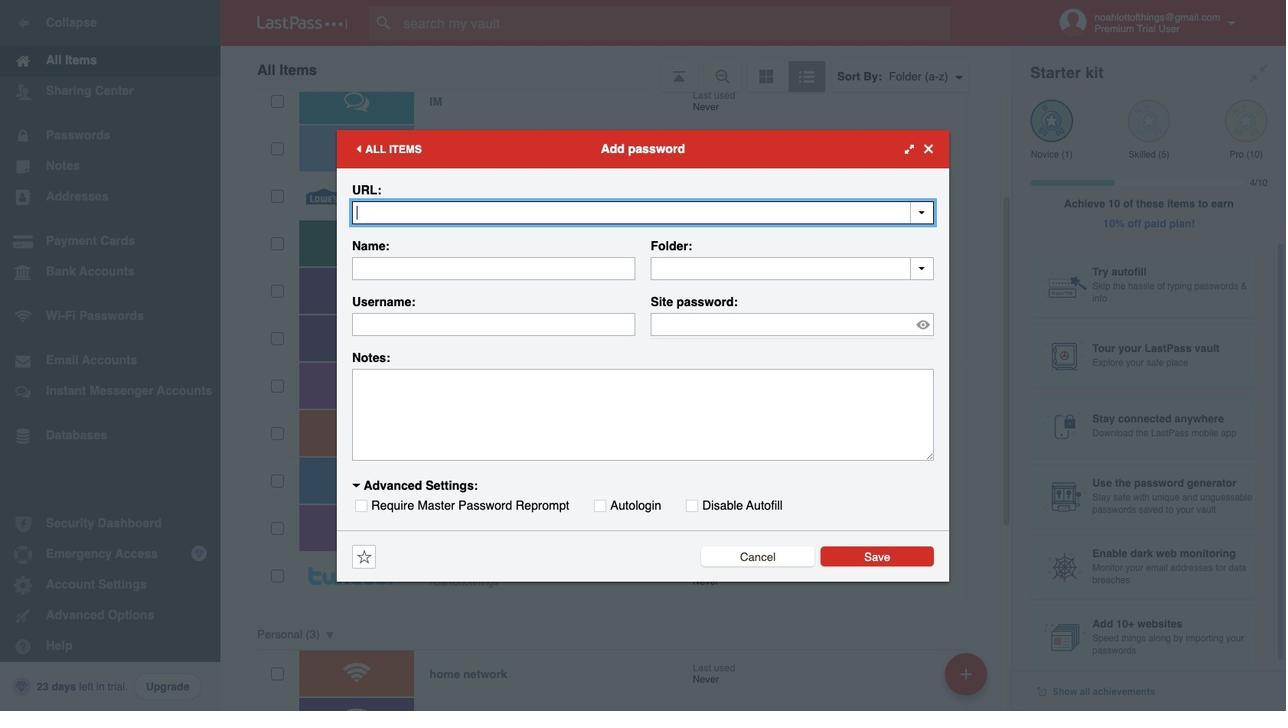 Task type: describe. For each thing, give the bounding box(es) containing it.
vault options navigation
[[221, 46, 1012, 92]]

lastpass image
[[257, 16, 348, 30]]

Search search field
[[369, 6, 981, 40]]

main navigation navigation
[[0, 0, 221, 711]]



Task type: locate. For each thing, give the bounding box(es) containing it.
search my vault text field
[[369, 6, 981, 40]]

None password field
[[651, 313, 934, 336]]

None text field
[[352, 201, 934, 224], [352, 257, 636, 280], [651, 257, 934, 280], [352, 369, 934, 461], [352, 201, 934, 224], [352, 257, 636, 280], [651, 257, 934, 280], [352, 369, 934, 461]]

new item navigation
[[940, 649, 997, 711]]

dialog
[[337, 130, 950, 582]]

new item image
[[961, 669, 972, 680]]

None text field
[[352, 313, 636, 336]]



